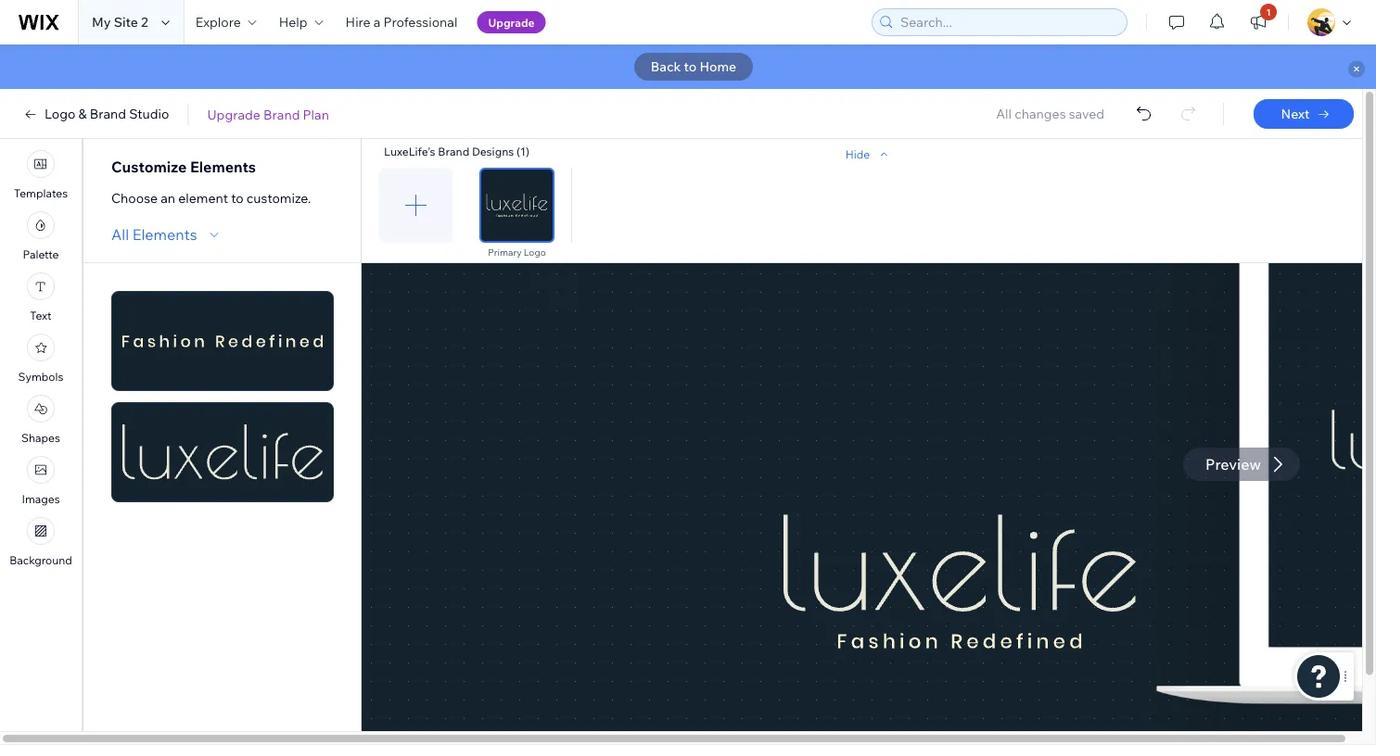 Task type: describe. For each thing, give the bounding box(es) containing it.
help
[[279, 14, 308, 30]]

back
[[651, 58, 681, 75]]

text button
[[27, 273, 55, 323]]

plan
[[303, 106, 329, 122]]

text
[[30, 309, 52, 323]]

background button
[[9, 517, 72, 568]]

next
[[1281, 106, 1310, 122]]

to inside button
[[684, 58, 697, 75]]

Search... field
[[895, 9, 1121, 35]]

(1)
[[517, 145, 529, 159]]

0 horizontal spatial to
[[231, 190, 244, 206]]

brand for luxelife's brand designs (1)
[[438, 145, 469, 159]]

1 button
[[1238, 0, 1279, 45]]

all for all elements
[[111, 225, 129, 244]]

shapes button
[[21, 395, 60, 445]]

menu containing templates
[[0, 145, 82, 573]]

templates
[[14, 186, 68, 200]]

hire a professional link
[[334, 0, 469, 45]]

elements for customize elements
[[190, 158, 256, 176]]

elements for all elements
[[132, 225, 197, 244]]

customize elements
[[111, 158, 256, 176]]

background
[[9, 554, 72, 568]]

all elements button
[[111, 223, 225, 246]]

element
[[178, 190, 228, 206]]

shapes
[[21, 431, 60, 445]]

templates button
[[14, 150, 68, 200]]

luxelife's
[[384, 145, 435, 159]]

home
[[700, 58, 737, 75]]

&
[[78, 106, 87, 122]]

luxelife's brand designs (1)
[[384, 145, 529, 159]]

palette button
[[23, 211, 59, 262]]

my site 2
[[92, 14, 148, 30]]

hide button
[[846, 146, 892, 162]]

upgrade for upgrade brand plan
[[207, 106, 261, 122]]

a
[[374, 14, 381, 30]]

logo & brand studio button
[[22, 106, 169, 122]]

help button
[[268, 0, 334, 45]]

preview button
[[1183, 448, 1300, 481]]

preview
[[1206, 455, 1261, 474]]

upgrade brand plan button
[[207, 106, 329, 123]]



Task type: locate. For each thing, give the bounding box(es) containing it.
back to home alert
[[0, 45, 1376, 89]]

studio
[[129, 106, 169, 122]]

to
[[684, 58, 697, 75], [231, 190, 244, 206]]

changes
[[1015, 106, 1066, 122]]

0 vertical spatial elements
[[190, 158, 256, 176]]

1 vertical spatial upgrade
[[207, 106, 261, 122]]

all for all changes saved
[[996, 106, 1012, 122]]

designs
[[472, 145, 514, 159]]

site
[[114, 14, 138, 30]]

back to home
[[651, 58, 737, 75]]

logo right primary
[[524, 247, 546, 258]]

1 vertical spatial all
[[111, 225, 129, 244]]

1 vertical spatial elements
[[132, 225, 197, 244]]

palette
[[23, 248, 59, 262]]

brand
[[90, 106, 126, 122], [263, 106, 300, 122], [438, 145, 469, 159]]

1 horizontal spatial all
[[996, 106, 1012, 122]]

to right back
[[684, 58, 697, 75]]

upgrade brand plan
[[207, 106, 329, 122]]

logo inside logo & brand studio button
[[45, 106, 75, 122]]

brand inside the upgrade brand plan button
[[263, 106, 300, 122]]

1 horizontal spatial upgrade
[[488, 15, 535, 29]]

to right element
[[231, 190, 244, 206]]

customize.
[[247, 190, 311, 206]]

an
[[161, 190, 175, 206]]

choose
[[111, 190, 158, 206]]

1 horizontal spatial to
[[684, 58, 697, 75]]

0 vertical spatial all
[[996, 106, 1012, 122]]

upgrade button
[[477, 11, 546, 33]]

upgrade
[[488, 15, 535, 29], [207, 106, 261, 122]]

back to home button
[[634, 53, 753, 81]]

2
[[141, 14, 148, 30]]

choose an element to customize.
[[111, 190, 311, 206]]

0 horizontal spatial brand
[[90, 106, 126, 122]]

upgrade right professional
[[488, 15, 535, 29]]

images button
[[22, 456, 60, 506]]

logo
[[45, 106, 75, 122], [524, 247, 546, 258]]

brand inside logo & brand studio button
[[90, 106, 126, 122]]

hire a professional
[[346, 14, 458, 30]]

next button
[[1254, 99, 1354, 129]]

images
[[22, 492, 60, 506]]

0 horizontal spatial upgrade
[[207, 106, 261, 122]]

all
[[996, 106, 1012, 122], [111, 225, 129, 244]]

logo left '&'
[[45, 106, 75, 122]]

elements inside all elements popup button
[[132, 225, 197, 244]]

upgrade up customize elements
[[207, 106, 261, 122]]

0 vertical spatial upgrade
[[488, 15, 535, 29]]

menu
[[0, 145, 82, 573]]

0 horizontal spatial logo
[[45, 106, 75, 122]]

all inside popup button
[[111, 225, 129, 244]]

hide
[[846, 147, 870, 161]]

0 vertical spatial to
[[684, 58, 697, 75]]

2 horizontal spatial brand
[[438, 145, 469, 159]]

my
[[92, 14, 111, 30]]

elements up choose an element to customize.
[[190, 158, 256, 176]]

primary logo
[[488, 247, 546, 258]]

primary
[[488, 247, 522, 258]]

all left changes
[[996, 106, 1012, 122]]

upgrade for upgrade
[[488, 15, 535, 29]]

brand left designs
[[438, 145, 469, 159]]

1 vertical spatial to
[[231, 190, 244, 206]]

brand for upgrade brand plan
[[263, 106, 300, 122]]

all elements
[[111, 225, 197, 244]]

brand right '&'
[[90, 106, 126, 122]]

explore
[[195, 14, 241, 30]]

symbols
[[18, 370, 63, 384]]

1 horizontal spatial logo
[[524, 247, 546, 258]]

all changes saved
[[996, 106, 1104, 122]]

logo & brand studio
[[45, 106, 169, 122]]

1
[[1266, 6, 1271, 18]]

saved
[[1069, 106, 1104, 122]]

1 horizontal spatial brand
[[263, 106, 300, 122]]

all down choose
[[111, 225, 129, 244]]

0 horizontal spatial all
[[111, 225, 129, 244]]

1 vertical spatial logo
[[524, 247, 546, 258]]

customize
[[111, 158, 187, 176]]

0 vertical spatial logo
[[45, 106, 75, 122]]

elements down an
[[132, 225, 197, 244]]

hire
[[346, 14, 371, 30]]

elements
[[190, 158, 256, 176], [132, 225, 197, 244]]

symbols button
[[18, 334, 63, 384]]

professional
[[384, 14, 458, 30]]

brand left plan
[[263, 106, 300, 122]]



Task type: vqa. For each thing, say whether or not it's contained in the screenshot.
Hire
yes



